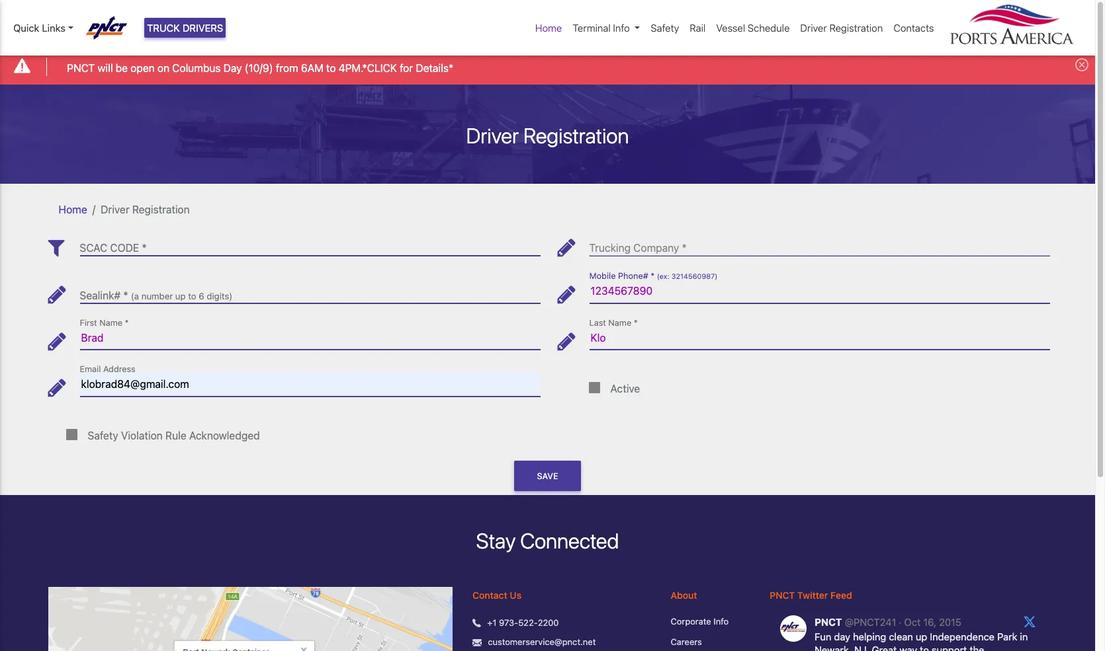 Task type: locate. For each thing, give the bounding box(es) containing it.
pnct
[[67, 62, 95, 74], [770, 590, 795, 601]]

1 horizontal spatial to
[[326, 62, 336, 74]]

1 horizontal spatial name
[[608, 318, 631, 328]]

0 horizontal spatial home
[[59, 204, 87, 215]]

last
[[589, 318, 606, 328]]

trucking
[[589, 242, 631, 254]]

up
[[175, 291, 186, 302]]

scac code *
[[80, 242, 147, 254]]

vessel
[[716, 22, 745, 34]]

schedule
[[748, 22, 790, 34]]

truck drivers
[[147, 22, 223, 34]]

1 vertical spatial safety
[[88, 430, 118, 442]]

info
[[613, 22, 630, 34], [714, 617, 729, 627]]

None text field
[[80, 279, 540, 304]]

0 vertical spatial info
[[613, 22, 630, 34]]

0 horizontal spatial home link
[[59, 204, 87, 215]]

from
[[276, 62, 298, 74]]

522-
[[518, 618, 538, 629]]

* right last
[[634, 318, 638, 328]]

home up pnct will be open on columbus day (10/9) from 6am to 4pm.*click for details* alert
[[535, 22, 562, 34]]

2 horizontal spatial driver
[[800, 22, 827, 34]]

* left (ex:
[[651, 271, 655, 281]]

0 horizontal spatial info
[[613, 22, 630, 34]]

* for scac code *
[[142, 242, 147, 254]]

quick links
[[13, 22, 65, 34]]

0 vertical spatial to
[[326, 62, 336, 74]]

day
[[223, 62, 242, 74]]

1 vertical spatial home link
[[59, 204, 87, 215]]

* for trucking company *
[[682, 242, 687, 254]]

1 horizontal spatial safety
[[651, 22, 679, 34]]

info up 'careers' link
[[714, 617, 729, 627]]

First Name * text field
[[80, 326, 540, 350]]

pnct for pnct twitter feed
[[770, 590, 795, 601]]

on
[[157, 62, 169, 74]]

* right code
[[142, 242, 147, 254]]

2 name from the left
[[608, 318, 631, 328]]

0 horizontal spatial registration
[[132, 204, 190, 215]]

0 vertical spatial safety
[[651, 22, 679, 34]]

contact us
[[473, 590, 522, 601]]

1 horizontal spatial pnct
[[770, 590, 795, 601]]

careers
[[671, 637, 702, 648]]

0 horizontal spatial to
[[188, 291, 196, 302]]

terminal info link
[[567, 15, 645, 41]]

info right terminal
[[613, 22, 630, 34]]

name for first
[[99, 318, 122, 328]]

to left the 6
[[188, 291, 196, 302]]

address
[[103, 365, 136, 375]]

* for first name *
[[125, 318, 129, 328]]

contact
[[473, 590, 507, 601]]

* right company
[[682, 242, 687, 254]]

name right last
[[608, 318, 631, 328]]

1 vertical spatial driver
[[466, 123, 519, 148]]

4pm.*click
[[339, 62, 397, 74]]

home up scac
[[59, 204, 87, 215]]

driver registration
[[800, 22, 883, 34], [466, 123, 629, 148], [101, 204, 190, 215]]

0 vertical spatial home link
[[530, 15, 567, 41]]

driver registration link
[[795, 15, 888, 41]]

1 vertical spatial pnct
[[770, 590, 795, 601]]

to right 6am
[[326, 62, 336, 74]]

None text field
[[589, 279, 1050, 304]]

number
[[141, 291, 173, 302]]

info for corporate info
[[714, 617, 729, 627]]

2 vertical spatial driver
[[101, 204, 129, 215]]

first name *
[[80, 318, 129, 328]]

contacts link
[[888, 15, 939, 41]]

name
[[99, 318, 122, 328], [608, 318, 631, 328]]

home link up pnct will be open on columbus day (10/9) from 6am to 4pm.*click for details* alert
[[530, 15, 567, 41]]

1 horizontal spatial home link
[[530, 15, 567, 41]]

1 horizontal spatial registration
[[523, 123, 629, 148]]

mobile phone# * (ex: 3214560987)
[[589, 271, 718, 281]]

safety left "rail"
[[651, 22, 679, 34]]

contacts
[[894, 22, 934, 34]]

driver
[[800, 22, 827, 34], [466, 123, 519, 148], [101, 204, 129, 215]]

corporate info link
[[671, 616, 750, 629]]

Last Name * text field
[[589, 326, 1050, 350]]

name right first on the left
[[99, 318, 122, 328]]

last name *
[[589, 318, 638, 328]]

0 vertical spatial driver
[[800, 22, 827, 34]]

1 vertical spatial to
[[188, 291, 196, 302]]

* right first on the left
[[125, 318, 129, 328]]

code
[[110, 242, 139, 254]]

corporate
[[671, 617, 711, 627]]

(ex:
[[657, 273, 669, 281]]

pnct will be open on columbus day (10/9) from 6am to 4pm.*click for details* link
[[67, 60, 453, 76]]

1 name from the left
[[99, 318, 122, 328]]

0 vertical spatial pnct
[[67, 62, 95, 74]]

careers link
[[671, 637, 750, 650]]

2 horizontal spatial registration
[[830, 22, 883, 34]]

company
[[633, 242, 679, 254]]

first
[[80, 318, 97, 328]]

2 vertical spatial registration
[[132, 204, 190, 215]]

connected
[[520, 529, 619, 554]]

home link
[[530, 15, 567, 41], [59, 204, 87, 215]]

safety violation rule acknowledged
[[88, 430, 260, 442]]

0 horizontal spatial pnct
[[67, 62, 95, 74]]

rule
[[165, 430, 186, 442]]

safety for safety violation rule acknowledged
[[88, 430, 118, 442]]

0 vertical spatial home
[[535, 22, 562, 34]]

to
[[326, 62, 336, 74], [188, 291, 196, 302]]

us
[[510, 590, 522, 601]]

1 horizontal spatial home
[[535, 22, 562, 34]]

home
[[535, 22, 562, 34], [59, 204, 87, 215]]

links
[[42, 22, 65, 34]]

SCAC CODE * search field
[[80, 232, 540, 256]]

2 vertical spatial driver registration
[[101, 204, 190, 215]]

Trucking Company * text field
[[589, 232, 1050, 256]]

* left (a on the left top
[[123, 290, 128, 302]]

*
[[142, 242, 147, 254], [682, 242, 687, 254], [651, 271, 655, 281], [123, 290, 128, 302], [125, 318, 129, 328], [634, 318, 638, 328]]

registration
[[830, 22, 883, 34], [523, 123, 629, 148], [132, 204, 190, 215]]

0 horizontal spatial safety
[[88, 430, 118, 442]]

stay
[[476, 529, 516, 554]]

about
[[671, 590, 697, 601]]

pnct left twitter
[[770, 590, 795, 601]]

vessel schedule link
[[711, 15, 795, 41]]

mobile
[[589, 271, 616, 281]]

0 vertical spatial driver registration
[[800, 22, 883, 34]]

(10/9)
[[245, 62, 273, 74]]

0 horizontal spatial name
[[99, 318, 122, 328]]

pnct inside alert
[[67, 62, 95, 74]]

terminal
[[573, 22, 611, 34]]

1 vertical spatial info
[[714, 617, 729, 627]]

pnct left will
[[67, 62, 95, 74]]

safety left violation
[[88, 430, 118, 442]]

1 vertical spatial home
[[59, 204, 87, 215]]

2 horizontal spatial driver registration
[[800, 22, 883, 34]]

columbus
[[172, 62, 221, 74]]

trucking company *
[[589, 242, 687, 254]]

home link up scac
[[59, 204, 87, 215]]

1 horizontal spatial driver registration
[[466, 123, 629, 148]]

0 vertical spatial registration
[[830, 22, 883, 34]]

1 horizontal spatial info
[[714, 617, 729, 627]]

safety
[[651, 22, 679, 34], [88, 430, 118, 442]]



Task type: vqa. For each thing, say whether or not it's contained in the screenshot.
topmost 'More'
no



Task type: describe. For each thing, give the bounding box(es) containing it.
to inside sealink# * (a number up to 6 digits)
[[188, 291, 196, 302]]

(a
[[131, 291, 139, 302]]

save button
[[514, 461, 581, 492]]

safety link
[[645, 15, 684, 41]]

3214560987)
[[672, 273, 718, 281]]

violation
[[121, 430, 163, 442]]

sealink#
[[80, 290, 121, 302]]

973-
[[499, 618, 518, 629]]

rail link
[[684, 15, 711, 41]]

sealink# * (a number up to 6 digits)
[[80, 290, 233, 302]]

close image
[[1075, 58, 1089, 72]]

info for terminal info
[[613, 22, 630, 34]]

6am
[[301, 62, 323, 74]]

2200
[[538, 618, 559, 629]]

1 vertical spatial driver registration
[[466, 123, 629, 148]]

1 vertical spatial registration
[[523, 123, 629, 148]]

customerservice@pnct.net
[[488, 637, 596, 648]]

terminal info
[[573, 22, 630, 34]]

twitter
[[797, 590, 828, 601]]

vessel schedule
[[716, 22, 790, 34]]

pnct will be open on columbus day (10/9) from 6am to 4pm.*click for details* alert
[[0, 49, 1095, 84]]

scac
[[80, 242, 107, 254]]

+1
[[487, 618, 497, 629]]

pnct will be open on columbus day (10/9) from 6am to 4pm.*click for details*
[[67, 62, 453, 74]]

truck drivers link
[[144, 18, 226, 38]]

driver inside the "driver registration" link
[[800, 22, 827, 34]]

name for last
[[608, 318, 631, 328]]

quick links link
[[13, 20, 73, 35]]

stay connected
[[476, 529, 619, 554]]

* for last name *
[[634, 318, 638, 328]]

quick
[[13, 22, 39, 34]]

* for mobile phone# * (ex: 3214560987)
[[651, 271, 655, 281]]

corporate info
[[671, 617, 729, 627]]

0 horizontal spatial driver
[[101, 204, 129, 215]]

truck
[[147, 22, 180, 34]]

active
[[610, 383, 640, 395]]

0 horizontal spatial driver registration
[[101, 204, 190, 215]]

rail
[[690, 22, 706, 34]]

digits)
[[207, 291, 233, 302]]

feed
[[831, 590, 852, 601]]

acknowledged
[[189, 430, 260, 442]]

open
[[131, 62, 155, 74]]

pnct for pnct will be open on columbus day (10/9) from 6am to 4pm.*click for details*
[[67, 62, 95, 74]]

be
[[116, 62, 128, 74]]

1 horizontal spatial driver
[[466, 123, 519, 148]]

phone#
[[618, 271, 648, 281]]

+1 973-522-2200
[[487, 618, 559, 629]]

for
[[400, 62, 413, 74]]

safety for safety
[[651, 22, 679, 34]]

drivers
[[183, 22, 223, 34]]

6
[[199, 291, 204, 302]]

pnct twitter feed
[[770, 590, 852, 601]]

details*
[[416, 62, 453, 74]]

+1 973-522-2200 link
[[487, 617, 559, 630]]

customerservice@pnct.net link
[[488, 637, 596, 650]]

will
[[98, 62, 113, 74]]

save
[[537, 472, 558, 481]]

email address
[[80, 365, 136, 375]]

email
[[80, 365, 101, 375]]

Email Address text field
[[80, 373, 540, 397]]

to inside alert
[[326, 62, 336, 74]]



